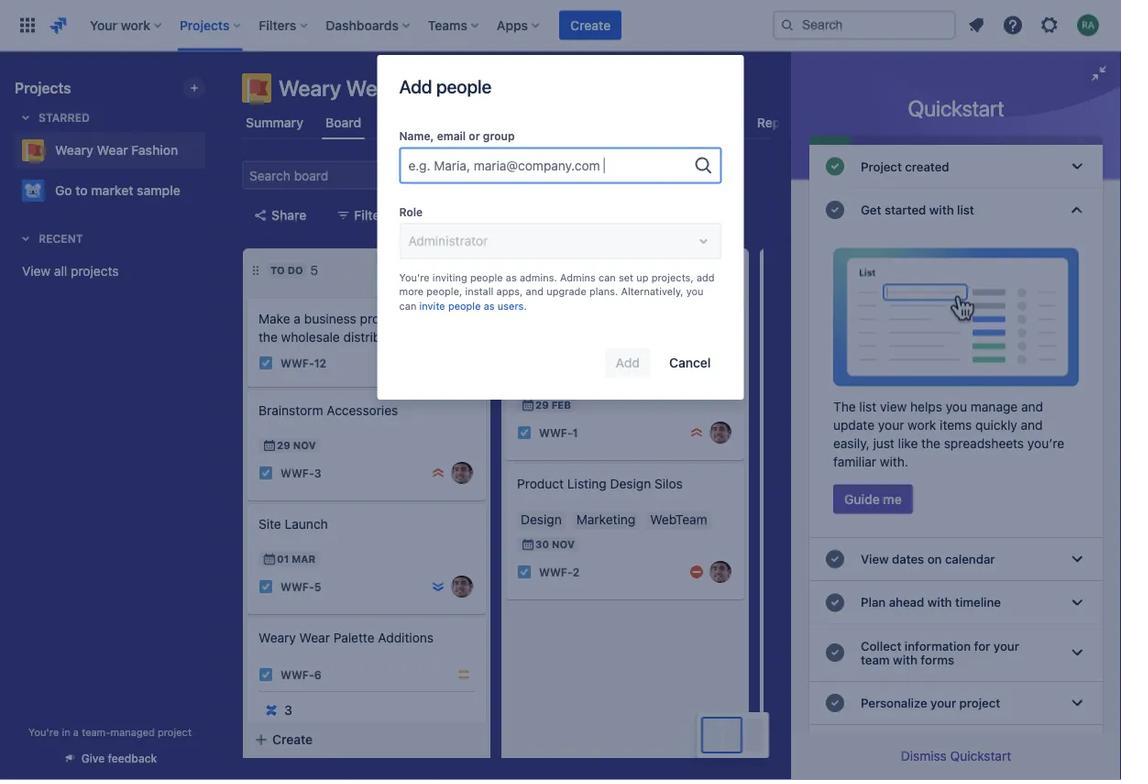 Task type: describe. For each thing, give the bounding box(es) containing it.
minimize image
[[1088, 62, 1110, 84]]

tab list containing board
[[231, 106, 808, 139]]

make
[[259, 311, 290, 326]]

summary link
[[242, 106, 307, 139]]

0 horizontal spatial create
[[272, 732, 313, 747]]

ruby anderson image
[[431, 160, 460, 190]]

easily,
[[833, 435, 870, 451]]

wear up 6
[[299, 630, 330, 645]]

invite people as users. link
[[419, 300, 527, 312]]

list link
[[380, 106, 409, 139]]

design the weary wear site
[[517, 311, 680, 326]]

search image
[[780, 18, 795, 33]]

guide me
[[844, 491, 902, 507]]

reports link
[[753, 106, 808, 139]]

helps
[[911, 399, 943, 414]]

jira image
[[48, 14, 70, 36]]

all
[[54, 264, 67, 279]]

wear left site
[[625, 311, 656, 326]]

1 vertical spatial a
[[73, 726, 79, 738]]

0 horizontal spatial as
[[484, 300, 495, 312]]

recent
[[39, 232, 83, 245]]

james peterson image for 3
[[451, 462, 473, 484]]

0 vertical spatial weary wear fashion
[[279, 75, 478, 101]]

guide
[[844, 491, 880, 507]]

nov for 30 nov
[[552, 539, 575, 551]]

list inside the list view helps you manage and update your work items quickly and easily, just like the spreadsheets you're familiar with.
[[860, 399, 877, 414]]

dismiss quickstart link
[[901, 749, 1012, 764]]

get
[[861, 202, 882, 217]]

listing
[[567, 476, 607, 491]]

group
[[483, 130, 515, 143]]

james peterson image left add people icon
[[455, 160, 484, 190]]

feb
[[552, 399, 571, 411]]

items
[[940, 417, 972, 432]]

0 vertical spatial brainstorm
[[259, 403, 323, 418]]

1 vertical spatial and
[[1021, 399, 1043, 414]]

product for product brainstorm
[[259, 749, 305, 764]]

james peterson image for 1
[[710, 422, 732, 444]]

the inside the list view helps you manage and update your work items quickly and easily, just like the spreadsheets you're familiar with.
[[922, 435, 941, 451]]

checked image
[[824, 199, 846, 221]]

wwf-6 link
[[281, 667, 322, 683]]

1 vertical spatial create button
[[243, 723, 491, 756]]

1 vertical spatial 2
[[573, 566, 580, 578]]

1 horizontal spatial the
[[562, 311, 581, 326]]

mar
[[292, 553, 315, 565]]

upgrade
[[547, 286, 587, 298]]

you're
[[1028, 435, 1065, 451]]

maria,
[[434, 158, 470, 173]]

1 vertical spatial weary wear fashion
[[55, 143, 178, 158]]

collapse starred projects image
[[15, 106, 37, 128]]

wwf- for 5
[[281, 580, 314, 593]]

you're inviting people as admins. admins can set up projects, add more people, install apps, and upgrade plans. alternatively, you can
[[399, 271, 715, 312]]

view all projects
[[22, 264, 119, 279]]

people,
[[427, 286, 462, 298]]

projects,
[[652, 271, 694, 283]]

maria@company.com
[[474, 158, 600, 173]]

board
[[325, 115, 361, 130]]

a inside make a business proposal to the wholesale distributor
[[294, 311, 301, 326]]

give feedback
[[81, 752, 157, 765]]

product brainstorm
[[259, 749, 374, 764]]

starred
[[39, 111, 90, 124]]

projects
[[15, 79, 71, 97]]

go to market sample
[[55, 183, 180, 198]]

0 vertical spatial quickstart
[[908, 95, 1004, 121]]

set
[[619, 271, 634, 283]]

distributor
[[343, 330, 405, 345]]

weary up board at top
[[279, 75, 341, 101]]

weary wear palette additions
[[259, 630, 434, 645]]

30 nov
[[535, 539, 575, 551]]

go
[[55, 183, 72, 198]]

launch
[[285, 517, 328, 532]]

the
[[833, 399, 856, 414]]

add people image
[[495, 164, 517, 186]]

task image for wwf-2
[[517, 565, 532, 579]]

to inside make a business proposal to the wholesale distributor
[[415, 311, 427, 326]]

me
[[883, 491, 902, 507]]

role
[[399, 205, 423, 218]]

list
[[383, 115, 405, 130]]

29 for 29 feb
[[535, 399, 549, 411]]

0 horizontal spatial can
[[399, 300, 417, 312]]

wwf-6
[[281, 668, 322, 681]]

30
[[535, 539, 549, 551]]

work
[[908, 417, 936, 432]]

wwf-12 link
[[281, 355, 327, 371]]

add
[[697, 271, 715, 283]]

project
[[158, 726, 192, 738]]

12
[[314, 357, 327, 369]]

1 vertical spatial quickstart
[[950, 749, 1012, 764]]

wwf-1 link
[[539, 425, 578, 441]]

to
[[270, 265, 285, 276]]

the list view helps you manage and update your work items quickly and easily, just like the spreadsheets you're familiar with.
[[833, 399, 1065, 469]]

product for product listing design silos
[[517, 476, 564, 491]]

task image for wwf-3
[[259, 466, 273, 480]]

jira image
[[48, 14, 70, 36]]

0 vertical spatial design
[[517, 311, 558, 326]]

install
[[465, 286, 494, 298]]

give feedback button
[[52, 744, 168, 773]]

task image for wwf-6
[[259, 667, 273, 682]]

29 for 29 nov
[[277, 440, 290, 452]]

wwf-3
[[281, 467, 321, 479]]

wholesale
[[281, 330, 340, 345]]

calendar
[[427, 115, 482, 130]]

view all projects link
[[15, 255, 205, 288]]

users.
[[498, 300, 527, 312]]

in progress 2
[[529, 263, 614, 278]]

product listing design silos
[[517, 476, 683, 491]]

medium high image
[[689, 565, 704, 579]]

create button inside the primary element
[[559, 11, 622, 40]]

familiar
[[833, 454, 877, 469]]

e.g.
[[408, 158, 430, 173]]

wwf- for 2
[[539, 566, 573, 578]]

wwf-12
[[281, 357, 327, 369]]

1 horizontal spatial design
[[610, 476, 651, 491]]

wear up "list"
[[346, 75, 397, 101]]

0 horizontal spatial to
[[75, 183, 88, 198]]

your
[[878, 417, 904, 432]]

give
[[81, 752, 105, 765]]

lowest image
[[431, 579, 446, 594]]

1 vertical spatial fashion
[[131, 143, 178, 158]]

apps,
[[497, 286, 523, 298]]

go to market sample link
[[15, 172, 198, 209]]

nov for 29 nov
[[293, 440, 316, 452]]

wwf-1
[[539, 426, 578, 439]]



Task type: locate. For each thing, give the bounding box(es) containing it.
0 vertical spatial product
[[517, 476, 564, 491]]

2 down 30 nov
[[573, 566, 580, 578]]

the down make
[[259, 330, 278, 345]]

and down the admins.
[[526, 286, 544, 298]]

1 horizontal spatial create button
[[559, 11, 622, 40]]

medium image
[[457, 667, 471, 682]]

0 horizontal spatial you're
[[28, 726, 59, 738]]

1 vertical spatial the
[[259, 330, 278, 345]]

managed
[[110, 726, 155, 738]]

and inside you're inviting people as admins. admins can set up projects, add more people, install apps, and upgrade plans. alternatively, you can
[[526, 286, 544, 298]]

1 horizontal spatial can
[[599, 271, 616, 283]]

Search field
[[773, 11, 956, 40]]

james peterson image right highest image
[[710, 422, 732, 444]]

0 vertical spatial a
[[294, 311, 301, 326]]

email
[[437, 130, 466, 143]]

you down add
[[686, 286, 704, 298]]

30 november 2023 image
[[521, 537, 535, 552], [521, 537, 535, 552]]

to down more at the top
[[415, 311, 427, 326]]

wwf- down 29 feb
[[539, 426, 573, 439]]

make a business proposal to the wholesale distributor
[[259, 311, 427, 345]]

people for add people
[[436, 75, 492, 97]]

inviting
[[433, 271, 467, 283]]

james peterson image for wwf-5
[[451, 576, 473, 598]]

timeline link
[[500, 106, 559, 139]]

you're inside you're inviting people as admins. admins can set up projects, add more people, install apps, and upgrade plans. alternatively, you can
[[399, 271, 430, 283]]

Name, email or group text field
[[604, 156, 680, 175]]

01 mar
[[277, 553, 315, 565]]

wwf- down the weary wear palette additions
[[281, 668, 314, 681]]

5 down mar
[[314, 580, 321, 593]]

wwf- for 3
[[281, 467, 314, 479]]

0 vertical spatial you're
[[399, 271, 430, 283]]

up
[[637, 271, 649, 283]]

6
[[314, 668, 322, 681]]

task image left wwf-5 link
[[259, 579, 273, 594]]

progress bar
[[810, 136, 1103, 145]]

add people dialog
[[377, 55, 744, 400]]

guide me button
[[833, 485, 913, 514]]

and up you're
[[1021, 417, 1043, 432]]

weary wear fashion up go to market sample
[[55, 143, 178, 158]]

or
[[469, 130, 480, 143]]

weary down starred
[[55, 143, 93, 158]]

people up install
[[470, 271, 503, 283]]

james peterson image right lowest image on the bottom left
[[451, 576, 473, 598]]

1 vertical spatial task image
[[259, 466, 273, 480]]

wwf- down 30 nov
[[539, 566, 573, 578]]

0 vertical spatial list
[[957, 202, 974, 217]]

2 left set
[[607, 263, 614, 278]]

design left silos
[[610, 476, 651, 491]]

1 vertical spatial people
[[470, 271, 503, 283]]

task image for wwf-12
[[259, 356, 273, 370]]

additions
[[378, 630, 434, 645]]

0 horizontal spatial a
[[73, 726, 79, 738]]

a right in in the bottom left of the page
[[73, 726, 79, 738]]

1 horizontal spatial 2
[[607, 263, 614, 278]]

invite
[[419, 300, 445, 312]]

list inside get started with list dropdown button
[[957, 202, 974, 217]]

reports
[[757, 115, 805, 130]]

1 horizontal spatial 29
[[535, 399, 549, 411]]

fashion up sample
[[131, 143, 178, 158]]

0 horizontal spatial the
[[259, 330, 278, 345]]

1 vertical spatial design
[[610, 476, 651, 491]]

task image for wwf-1
[[517, 425, 532, 440]]

1 vertical spatial as
[[484, 300, 495, 312]]

0 vertical spatial create button
[[559, 11, 622, 40]]

started
[[885, 202, 926, 217]]

1 vertical spatial list
[[860, 399, 877, 414]]

james peterson image
[[455, 160, 484, 190], [710, 561, 732, 583], [451, 576, 473, 598]]

palette
[[333, 630, 375, 645]]

quickly
[[976, 417, 1018, 432]]

fashion up calendar
[[402, 75, 478, 101]]

0 horizontal spatial create button
[[243, 723, 491, 756]]

1 vertical spatial you
[[946, 399, 967, 414]]

task image left wwf-12 "link"
[[259, 356, 273, 370]]

0 vertical spatial nov
[[293, 440, 316, 452]]

1 horizontal spatial weary wear fashion
[[279, 75, 478, 101]]

dismiss quickstart
[[901, 749, 1012, 764]]

wwf-5
[[281, 580, 321, 593]]

task image down 29 february 2024 icon at the bottom
[[517, 425, 532, 440]]

people up calendar
[[436, 75, 492, 97]]

team-
[[82, 726, 110, 738]]

as down install
[[484, 300, 495, 312]]

wwf-5 link
[[281, 579, 321, 595]]

nov up wwf-3
[[293, 440, 316, 452]]

admins
[[560, 271, 596, 283]]

you're for you're inviting people as admins. admins can set up projects, add more people, install apps, and upgrade plans. alternatively, you can
[[399, 271, 430, 283]]

admins.
[[520, 271, 557, 283]]

site
[[259, 517, 281, 532]]

task image for wwf-5
[[259, 579, 273, 594]]

1 vertical spatial create
[[272, 732, 313, 747]]

0 vertical spatial 5
[[311, 263, 318, 278]]

weary up wwf-6
[[259, 630, 296, 645]]

0 vertical spatial people
[[436, 75, 492, 97]]

1
[[573, 426, 578, 439]]

brainstorm down 6
[[309, 749, 374, 764]]

name, email or group
[[399, 130, 515, 143]]

create button
[[559, 11, 622, 40], [243, 723, 491, 756]]

add
[[399, 75, 432, 97]]

1 task image from the top
[[259, 356, 273, 370]]

brainstorm up 29 nov on the bottom of the page
[[259, 403, 323, 418]]

you up 'items' at the bottom right
[[946, 399, 967, 414]]

1 horizontal spatial you're
[[399, 271, 430, 283]]

2 vertical spatial and
[[1021, 417, 1043, 432]]

1 horizontal spatial as
[[506, 271, 517, 283]]

0 vertical spatial fashion
[[402, 75, 478, 101]]

name,
[[399, 130, 434, 143]]

projects
[[71, 264, 119, 279]]

product left listing
[[517, 476, 564, 491]]

add people
[[399, 75, 492, 97]]

wwf- down 29 nov on the bottom of the page
[[281, 467, 314, 479]]

1 vertical spatial james peterson image
[[451, 462, 473, 484]]

to do 5
[[270, 263, 318, 278]]

0 vertical spatial as
[[506, 271, 517, 283]]

you're left in in the bottom left of the page
[[28, 726, 59, 738]]

you're for you're in a team-managed project
[[28, 726, 59, 738]]

the
[[562, 311, 581, 326], [259, 330, 278, 345], [922, 435, 941, 451]]

alternatively,
[[621, 286, 684, 298]]

29 february 2024 image
[[521, 398, 535, 413]]

1 vertical spatial product
[[259, 749, 305, 764]]

1 vertical spatial to
[[415, 311, 427, 326]]

people for invite people as users.
[[448, 300, 481, 312]]

business
[[304, 311, 356, 326]]

0 horizontal spatial you
[[686, 286, 704, 298]]

view
[[22, 264, 51, 279]]

manage
[[971, 399, 1018, 414]]

weary wear fashion up "list"
[[279, 75, 478, 101]]

0 vertical spatial you
[[686, 286, 704, 298]]

you inside you're inviting people as admins. admins can set up projects, add more people, install apps, and upgrade plans. alternatively, you can
[[686, 286, 704, 298]]

weary wear fashion link
[[15, 132, 198, 169]]

3
[[314, 467, 321, 479]]

wear up market in the top of the page
[[97, 143, 128, 158]]

1 vertical spatial can
[[399, 300, 417, 312]]

2 horizontal spatial the
[[922, 435, 941, 451]]

in
[[62, 726, 70, 738]]

0 horizontal spatial fashion
[[131, 143, 178, 158]]

1 horizontal spatial nov
[[552, 539, 575, 551]]

1 horizontal spatial a
[[294, 311, 301, 326]]

1 vertical spatial 29
[[277, 440, 290, 452]]

0 vertical spatial and
[[526, 286, 544, 298]]

01 march 2024 image
[[262, 552, 277, 567], [262, 552, 277, 567]]

collapse recent projects image
[[15, 227, 37, 249]]

can up plans.
[[599, 271, 616, 283]]

and right the manage
[[1021, 399, 1043, 414]]

can down more at the top
[[399, 300, 417, 312]]

wwf-2
[[539, 566, 580, 578]]

0 horizontal spatial weary wear fashion
[[55, 143, 178, 158]]

site
[[659, 311, 680, 326]]

the inside make a business proposal to the wholesale distributor
[[259, 330, 278, 345]]

brainstorm accessories
[[259, 403, 398, 418]]

james peterson image right highest icon
[[451, 462, 473, 484]]

1 horizontal spatial you
[[946, 399, 967, 414]]

0 horizontal spatial 2
[[573, 566, 580, 578]]

you're up more at the top
[[399, 271, 430, 283]]

you
[[686, 286, 704, 298], [946, 399, 967, 414]]

product down wwf-6 link in the bottom left of the page
[[259, 749, 305, 764]]

nov
[[293, 440, 316, 452], [552, 539, 575, 551]]

design down apps,
[[517, 311, 558, 326]]

get started with list button
[[810, 188, 1103, 231]]

2 vertical spatial the
[[922, 435, 941, 451]]

0 vertical spatial task image
[[259, 356, 273, 370]]

0 horizontal spatial james peterson image
[[451, 462, 473, 484]]

the down upgrade
[[562, 311, 581, 326]]

1 horizontal spatial product
[[517, 476, 564, 491]]

people down install
[[448, 300, 481, 312]]

1 horizontal spatial list
[[957, 202, 974, 217]]

in
[[529, 265, 540, 276]]

weary wear fashion
[[279, 75, 478, 101], [55, 143, 178, 158]]

wwf- down 01 mar
[[281, 580, 314, 593]]

29 left feb
[[535, 399, 549, 411]]

timeline
[[504, 115, 555, 130]]

create inside the primary element
[[570, 17, 611, 33]]

primary element
[[11, 0, 773, 51]]

as inside you're inviting people as admins. admins can set up projects, add more people, install apps, and upgrade plans. alternatively, you can
[[506, 271, 517, 283]]

0 vertical spatial 29
[[535, 399, 549, 411]]

wwf-2 link
[[539, 564, 580, 580]]

list right with
[[957, 202, 974, 217]]

5 right do
[[311, 263, 318, 278]]

as up apps,
[[506, 271, 517, 283]]

task image left wwf-6 link in the bottom left of the page
[[259, 667, 273, 682]]

cancel button
[[658, 349, 722, 378]]

0 vertical spatial to
[[75, 183, 88, 198]]

0 horizontal spatial list
[[860, 399, 877, 414]]

you're in a team-managed project
[[28, 726, 192, 738]]

wwf- for 1
[[539, 426, 573, 439]]

james peterson image
[[710, 422, 732, 444], [451, 462, 473, 484]]

the down the work
[[922, 435, 941, 451]]

james peterson image for wwf-2
[[710, 561, 732, 583]]

highest image
[[689, 425, 704, 440]]

0 horizontal spatial design
[[517, 311, 558, 326]]

0 vertical spatial 2
[[607, 263, 614, 278]]

calendar link
[[424, 106, 486, 139]]

task image
[[517, 425, 532, 440], [517, 565, 532, 579], [259, 579, 273, 594], [259, 667, 273, 682]]

fashion
[[402, 75, 478, 101], [131, 143, 178, 158]]

a up wholesale on the top left of page
[[294, 311, 301, 326]]

task image left wwf-2 link
[[517, 565, 532, 579]]

to right go
[[75, 183, 88, 198]]

wwf-
[[281, 357, 314, 369], [539, 426, 573, 439], [281, 467, 314, 479], [539, 566, 573, 578], [281, 580, 314, 593], [281, 668, 314, 681]]

0 vertical spatial the
[[562, 311, 581, 326]]

tab list
[[231, 106, 808, 139]]

e.g. maria, maria@company.com
[[408, 158, 600, 173]]

1 vertical spatial brainstorm
[[309, 749, 374, 764]]

feedback
[[108, 752, 157, 765]]

0 horizontal spatial nov
[[293, 440, 316, 452]]

progress
[[543, 265, 600, 276]]

like
[[898, 435, 918, 451]]

wwf- inside "link"
[[281, 357, 314, 369]]

you inside the list view helps you manage and update your work items quickly and easily, just like the spreadsheets you're familiar with.
[[946, 399, 967, 414]]

people inside you're inviting people as admins. admins can set up projects, add more people, install apps, and upgrade plans. alternatively, you can
[[470, 271, 503, 283]]

Search board text field
[[244, 162, 383, 188]]

1 horizontal spatial to
[[415, 311, 427, 326]]

task image
[[259, 356, 273, 370], [259, 466, 273, 480]]

29 feb
[[535, 399, 571, 411]]

0 horizontal spatial 29
[[277, 440, 290, 452]]

wwf- down wholesale on the top left of page
[[281, 357, 314, 369]]

29 february 2024 image
[[521, 398, 535, 413]]

task image left wwf-3 link
[[259, 466, 273, 480]]

spreadsheets
[[944, 435, 1024, 451]]

0 horizontal spatial product
[[259, 749, 305, 764]]

0 vertical spatial james peterson image
[[710, 422, 732, 444]]

2 vertical spatial people
[[448, 300, 481, 312]]

wwf-3 link
[[281, 465, 321, 481]]

market
[[91, 183, 133, 198]]

29 up wwf-3
[[277, 440, 290, 452]]

a
[[294, 311, 301, 326], [73, 726, 79, 738]]

0 vertical spatial create
[[570, 17, 611, 33]]

29 november 2023 image
[[262, 438, 277, 453], [262, 438, 277, 453]]

1 vertical spatial you're
[[28, 726, 59, 738]]

1 horizontal spatial create
[[570, 17, 611, 33]]

nov right 30
[[552, 539, 575, 551]]

0 vertical spatial can
[[599, 271, 616, 283]]

wwf- for 6
[[281, 668, 314, 681]]

can
[[599, 271, 616, 283], [399, 300, 417, 312]]

site launch
[[259, 517, 328, 532]]

1 vertical spatial nov
[[552, 539, 575, 551]]

highest image
[[431, 466, 446, 480]]

list
[[957, 202, 974, 217], [860, 399, 877, 414]]

wwf- for 12
[[281, 357, 314, 369]]

james peterson image right medium high icon on the right bottom
[[710, 561, 732, 583]]

view
[[880, 399, 907, 414]]

create banner
[[0, 0, 1121, 51]]

1 vertical spatial 5
[[314, 580, 321, 593]]

1 horizontal spatial fashion
[[402, 75, 478, 101]]

1 horizontal spatial james peterson image
[[710, 422, 732, 444]]

weary down plans.
[[584, 311, 622, 326]]

list up the update
[[860, 399, 877, 414]]

2 task image from the top
[[259, 466, 273, 480]]

wear
[[346, 75, 397, 101], [97, 143, 128, 158], [625, 311, 656, 326], [299, 630, 330, 645]]



Task type: vqa. For each thing, say whether or not it's contained in the screenshot.
brand
no



